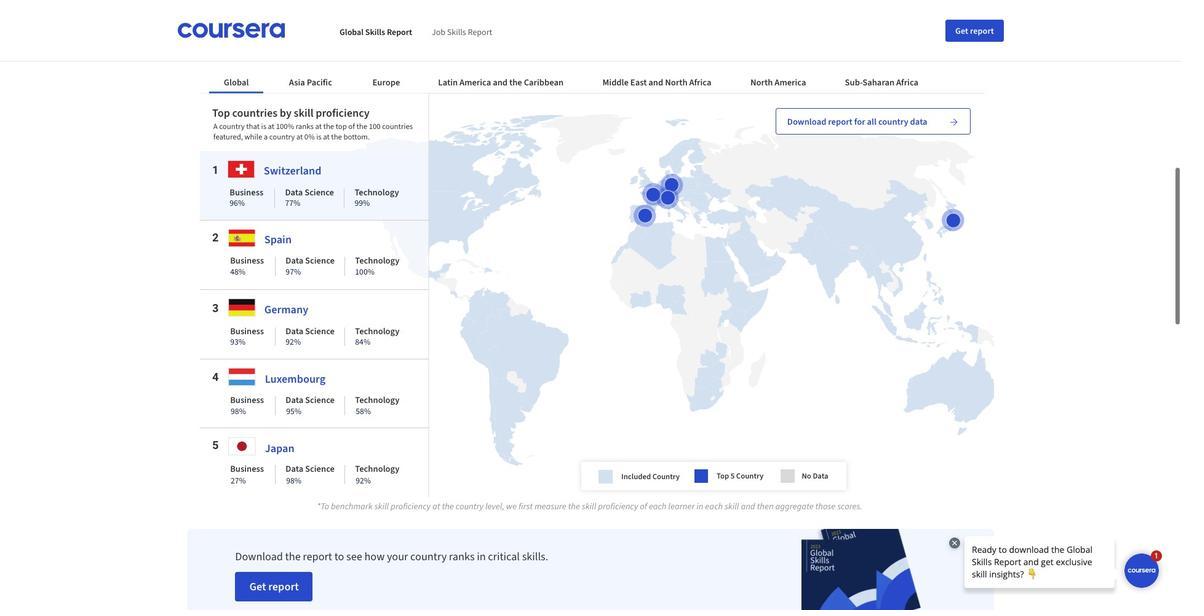 Task type: vqa. For each thing, say whether or not it's contained in the screenshot.
middle the questions
no



Task type: describe. For each thing, give the bounding box(es) containing it.
job
[[432, 26, 445, 37]]

skills for job
[[447, 26, 466, 37]]

global
[[340, 26, 364, 37]]

job skills report
[[432, 26, 492, 37]]

report for global skills report
[[387, 26, 412, 37]]

get
[[955, 25, 968, 36]]

get report button
[[946, 19, 1004, 42]]

global skills report link
[[340, 26, 412, 37]]

report for job skills report
[[468, 26, 492, 37]]



Task type: locate. For each thing, give the bounding box(es) containing it.
1 horizontal spatial report
[[468, 26, 492, 37]]

1 report from the left
[[387, 26, 412, 37]]

2 report from the left
[[468, 26, 492, 37]]

0 horizontal spatial report
[[387, 26, 412, 37]]

job skills report link
[[432, 26, 492, 37]]

global skills report
[[340, 26, 412, 37]]

0 horizontal spatial skills
[[365, 26, 385, 37]]

report right job
[[468, 26, 492, 37]]

skills right job
[[447, 26, 466, 37]]

report left job
[[387, 26, 412, 37]]

skills right global
[[365, 26, 385, 37]]

report
[[387, 26, 412, 37], [468, 26, 492, 37]]

report
[[970, 25, 994, 36]]

skills for global
[[365, 26, 385, 37]]

2 skills from the left
[[447, 26, 466, 37]]

1 horizontal spatial skills
[[447, 26, 466, 37]]

coursera logo image
[[177, 23, 286, 38]]

1 skills from the left
[[365, 26, 385, 37]]

get report
[[955, 25, 994, 36]]

skills
[[365, 26, 385, 37], [447, 26, 466, 37]]



